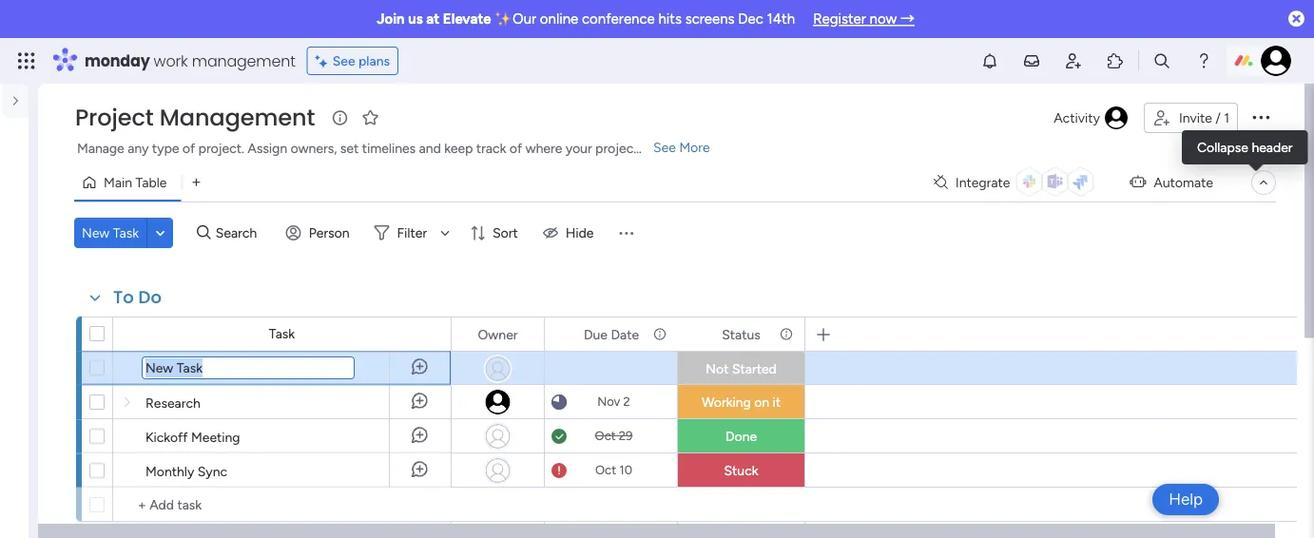 Task type: locate. For each thing, give the bounding box(es) containing it.
status
[[722, 326, 761, 342]]

of
[[182, 140, 195, 156], [510, 140, 522, 156]]

invite / 1 button
[[1144, 103, 1238, 133]]

oct 29
[[595, 428, 633, 444]]

now
[[870, 10, 897, 28]]

us
[[408, 10, 423, 28]]

any
[[128, 140, 149, 156]]

+ Add task text field
[[123, 493, 442, 516]]

manage any type of project. assign owners, set timelines and keep track of where your project stands.
[[77, 140, 684, 156]]

Due Date field
[[579, 324, 644, 345]]

register now → link
[[813, 10, 915, 28]]

1 of from the left
[[182, 140, 195, 156]]

of right track
[[510, 140, 522, 156]]

project management
[[75, 102, 315, 134]]

oct left 10
[[595, 463, 616, 478]]

oct left 29
[[595, 428, 616, 444]]

Status field
[[717, 324, 765, 345]]

option
[[0, 265, 29, 269]]

0 horizontal spatial task
[[113, 225, 139, 241]]

header
[[1252, 139, 1293, 155]]

1 horizontal spatial task
[[269, 326, 295, 342]]

meeting
[[191, 429, 240, 445]]

and
[[419, 140, 441, 156]]

management
[[192, 50, 295, 71]]

on
[[754, 394, 769, 410]]

v2 done deadline image
[[551, 427, 567, 445]]

hide
[[566, 225, 594, 241]]

see more
[[653, 139, 710, 155]]

/
[[1215, 110, 1221, 126]]

of right type
[[182, 140, 195, 156]]

invite
[[1179, 110, 1212, 126]]

see inside button
[[333, 53, 355, 69]]

Search field
[[211, 220, 268, 246]]

owners,
[[291, 140, 337, 156]]

0 vertical spatial oct
[[595, 428, 616, 444]]

do
[[138, 285, 162, 310]]

new
[[82, 225, 110, 241]]

0 horizontal spatial see
[[333, 53, 355, 69]]

person button
[[278, 218, 361, 248]]

Owner field
[[473, 324, 523, 345]]

due
[[584, 326, 608, 342]]

0 horizontal spatial of
[[182, 140, 195, 156]]

notifications image
[[980, 51, 999, 70]]

hits
[[658, 10, 682, 28]]

not
[[706, 361, 729, 377]]

filter button
[[367, 218, 456, 248]]

working
[[702, 394, 751, 410]]

workspaces selection and actions image
[[18, 189, 37, 208]]

monthly
[[145, 463, 194, 479]]

sort
[[493, 225, 518, 241]]

work
[[154, 50, 188, 71]]

Project Management field
[[70, 102, 320, 134]]

1 horizontal spatial of
[[510, 140, 522, 156]]

kickoff
[[145, 429, 188, 445]]

oct
[[595, 428, 616, 444], [595, 463, 616, 478]]

sync
[[198, 463, 227, 479]]

✨
[[495, 10, 509, 28]]

v2 overdue deadline image
[[551, 462, 567, 480]]

1 horizontal spatial see
[[653, 139, 676, 155]]

0 vertical spatial task
[[113, 225, 139, 241]]

collapse board header image
[[1256, 175, 1271, 190]]

To Do field
[[108, 285, 166, 310]]

project.
[[198, 140, 244, 156]]

task
[[113, 225, 139, 241], [269, 326, 295, 342]]

bob builder image
[[1261, 46, 1291, 76]]

menu image
[[617, 223, 636, 242]]

see
[[333, 53, 355, 69], [653, 139, 676, 155]]

help button
[[1153, 484, 1219, 515]]

0 vertical spatial see
[[333, 53, 355, 69]]

see left "plans"
[[333, 53, 355, 69]]

None field
[[143, 358, 354, 378]]

task inside button
[[113, 225, 139, 241]]

1 vertical spatial see
[[653, 139, 676, 155]]

select product image
[[17, 51, 36, 70]]

home image
[[17, 101, 36, 120]]

list box
[[0, 262, 38, 538]]

help image
[[1194, 51, 1213, 70]]

29
[[619, 428, 633, 444]]

conference
[[582, 10, 655, 28]]

oct for oct 29
[[595, 428, 616, 444]]

inbox image
[[1022, 51, 1041, 70]]

see left more
[[653, 139, 676, 155]]

it
[[773, 394, 781, 410]]

assign
[[248, 140, 287, 156]]

table
[[135, 174, 167, 191]]

stands.
[[642, 140, 684, 156]]

started
[[732, 361, 777, 377]]

search everything image
[[1152, 51, 1171, 70]]

integrate
[[956, 174, 1010, 191]]

1 vertical spatial oct
[[595, 463, 616, 478]]

activity
[[1054, 110, 1100, 126]]

show board description image
[[328, 108, 351, 127]]

project
[[595, 140, 639, 156]]

management
[[159, 102, 315, 134]]



Task type: describe. For each thing, give the bounding box(es) containing it.
hide button
[[535, 218, 605, 248]]

plans
[[359, 53, 390, 69]]

collapse
[[1197, 139, 1248, 155]]

add to favorites image
[[361, 108, 380, 127]]

help
[[1169, 490, 1203, 509]]

screens
[[685, 10, 735, 28]]

1
[[1224, 110, 1229, 126]]

more
[[679, 139, 710, 155]]

type
[[152, 140, 179, 156]]

apps image
[[1106, 51, 1125, 70]]

column information image
[[652, 327, 668, 342]]

sort button
[[462, 218, 529, 248]]

collapse header
[[1197, 139, 1293, 155]]

research
[[145, 395, 200, 411]]

activity button
[[1046, 103, 1136, 133]]

filter
[[397, 225, 427, 241]]

oct 10
[[595, 463, 632, 478]]

workspace options image
[[19, 189, 38, 208]]

autopilot image
[[1130, 169, 1146, 194]]

date
[[611, 326, 639, 342]]

14th
[[767, 10, 795, 28]]

done
[[725, 428, 757, 445]]

main table button
[[74, 167, 181, 198]]

register now →
[[813, 10, 915, 28]]

v2 search image
[[197, 222, 211, 244]]

monday
[[85, 50, 150, 71]]

arrow down image
[[434, 222, 456, 244]]

monthly sync
[[145, 463, 227, 479]]

dec
[[738, 10, 763, 28]]

→
[[900, 10, 915, 28]]

to do
[[113, 285, 162, 310]]

timelines
[[362, 140, 416, 156]]

owner
[[478, 326, 518, 342]]

automate
[[1154, 174, 1213, 191]]

register
[[813, 10, 866, 28]]

angle down image
[[156, 226, 165, 240]]

oct for oct 10
[[595, 463, 616, 478]]

due date
[[584, 326, 639, 342]]

2
[[623, 394, 630, 409]]

manage
[[77, 140, 124, 156]]

dapulse integrations image
[[934, 175, 948, 190]]

keep
[[444, 140, 473, 156]]

10
[[619, 463, 632, 478]]

elevate
[[443, 10, 491, 28]]

where
[[525, 140, 562, 156]]

nov
[[597, 394, 620, 409]]

join us at elevate ✨ our online conference hits screens dec 14th
[[377, 10, 795, 28]]

online
[[540, 10, 578, 28]]

see for see more
[[653, 139, 676, 155]]

kickoff meeting
[[145, 429, 240, 445]]

new task button
[[74, 218, 146, 248]]

options image
[[1249, 105, 1272, 128]]

to
[[113, 285, 134, 310]]

set
[[340, 140, 359, 156]]

at
[[426, 10, 440, 28]]

project
[[75, 102, 154, 134]]

track
[[476, 140, 506, 156]]

new task
[[82, 225, 139, 241]]

join
[[377, 10, 405, 28]]

invite members image
[[1064, 51, 1083, 70]]

2 of from the left
[[510, 140, 522, 156]]

main
[[104, 174, 132, 191]]

see plans
[[333, 53, 390, 69]]

your
[[566, 140, 592, 156]]

add view image
[[192, 176, 200, 189]]

column information image
[[779, 327, 794, 342]]

my work image
[[17, 135, 34, 152]]

working on it
[[702, 394, 781, 410]]

stuck
[[724, 463, 758, 479]]

our
[[513, 10, 536, 28]]

not started
[[706, 361, 777, 377]]

main table
[[104, 174, 167, 191]]

person
[[309, 225, 349, 241]]

1 vertical spatial task
[[269, 326, 295, 342]]

monday work management
[[85, 50, 295, 71]]

invite / 1
[[1179, 110, 1229, 126]]

see more link
[[651, 138, 712, 157]]

see for see plans
[[333, 53, 355, 69]]

nov 2
[[597, 394, 630, 409]]



Task type: vqa. For each thing, say whether or not it's contained in the screenshot.
field
yes



